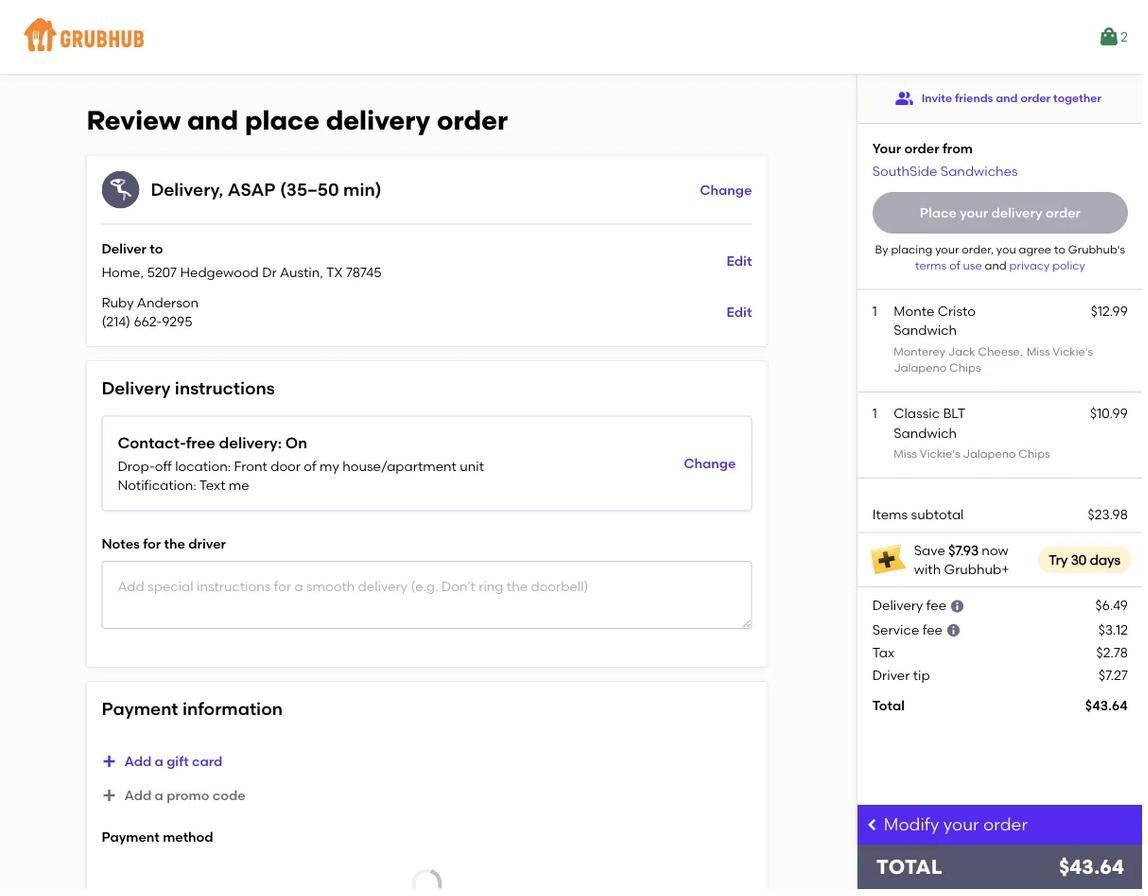 Task type: vqa. For each thing, say whether or not it's contained in the screenshot.
Payments
no



Task type: describe. For each thing, give the bounding box(es) containing it.
a for gift
[[155, 753, 163, 769]]

monte cristo sandwich
[[894, 303, 976, 338]]

agree
[[1019, 242, 1052, 256]]

placing
[[892, 242, 933, 256]]

notes for the driver
[[102, 535, 226, 551]]

78745
[[346, 264, 382, 280]]

now
[[982, 542, 1009, 558]]

on
[[286, 433, 307, 452]]

$10.99
[[1091, 405, 1129, 422]]

2 horizontal spatial ,
[[320, 264, 323, 280]]

main navigation navigation
[[0, 0, 1144, 74]]

$6.49
[[1096, 597, 1129, 613]]

cristo
[[938, 303, 976, 319]]

off
[[155, 458, 172, 474]]

place
[[245, 105, 320, 136]]

notification:
[[118, 477, 196, 494]]

svg image for service fee
[[946, 623, 961, 638]]

place your delivery order
[[920, 205, 1081, 221]]

svg image
[[865, 817, 880, 832]]

edit button for ruby anderson (214) 662-9295
[[727, 295, 752, 329]]

invite friends and order together button
[[896, 81, 1102, 115]]

anderson
[[137, 294, 199, 310]]

2
[[1121, 29, 1129, 45]]

30
[[1071, 552, 1087, 568]]

and inside button
[[996, 91, 1018, 105]]

0 vertical spatial total
[[873, 697, 905, 713]]

with
[[915, 561, 941, 577]]

$7.93
[[949, 542, 979, 558]]

(214)
[[102, 314, 131, 330]]

your order from southside sandwiches
[[873, 140, 1018, 179]]

1 vertical spatial total
[[877, 855, 943, 879]]

your for modify
[[944, 814, 980, 835]]

0 horizontal spatial jalapeno
[[894, 361, 947, 375]]

notes
[[102, 535, 140, 551]]

austin
[[280, 264, 320, 280]]

blt
[[943, 405, 966, 422]]

asap
[[228, 179, 276, 200]]

classic
[[894, 405, 940, 422]]

(35–50
[[280, 179, 339, 200]]

drop-
[[118, 458, 155, 474]]

1 for classic blt sandwich
[[873, 405, 878, 422]]

0 vertical spatial $43.64
[[1086, 697, 1129, 713]]

save $7.93
[[915, 542, 979, 558]]

$7.27
[[1099, 667, 1129, 683]]

door
[[271, 458, 301, 474]]

dr
[[262, 264, 277, 280]]

Notes for the driver text field
[[102, 561, 752, 629]]

you
[[997, 242, 1017, 256]]

place
[[920, 205, 957, 221]]

items subtotal
[[873, 507, 964, 523]]

1 horizontal spatial ,
[[219, 179, 224, 200]]

driver tip
[[873, 667, 931, 683]]

1 horizontal spatial chips
[[1019, 447, 1051, 461]]

method
[[163, 829, 213, 845]]

0 vertical spatial vickie's
[[1053, 345, 1094, 358]]

to inside deliver to home , 5207 hedgewood dr austin , tx 78745
[[150, 241, 163, 257]]

2 button
[[1098, 20, 1129, 54]]

contact-free delivery : on drop-off location: front door of my house/apartment unit notification: text me
[[118, 433, 484, 494]]

monterey
[[894, 345, 946, 358]]

delivery instructions
[[102, 378, 275, 399]]

try 30 days
[[1049, 552, 1121, 568]]

change for drop-off location:
[[684, 455, 736, 471]]

1 vertical spatial miss
[[894, 447, 918, 461]]

add a gift card
[[124, 753, 223, 769]]

save
[[915, 542, 946, 558]]

payment for review
[[102, 698, 178, 719]]

your inside by placing your order, you agree to grubhub's terms of use and privacy policy
[[936, 242, 960, 256]]

fee for delivery fee
[[927, 597, 947, 613]]

add for add a gift card
[[124, 753, 152, 769]]

hedgewood
[[180, 264, 259, 280]]

monterey jack cheese
[[894, 345, 1021, 358]]

text
[[199, 477, 226, 494]]

card
[[192, 753, 223, 769]]

by placing your order, you agree to grubhub's terms of use and privacy policy
[[876, 242, 1126, 272]]

tax
[[873, 644, 895, 660]]

gift
[[167, 753, 189, 769]]

people icon image
[[896, 89, 914, 108]]

policy
[[1053, 259, 1086, 272]]

svg image for delivery fee
[[950, 599, 965, 614]]

order inside your order from southside sandwiches
[[905, 140, 940, 156]]

add a promo code
[[124, 787, 246, 803]]

terms of use link
[[916, 259, 985, 272]]

place your delivery order button
[[873, 192, 1129, 234]]

southside sandwiches link
[[873, 163, 1018, 179]]

use
[[964, 259, 983, 272]]

order,
[[962, 242, 994, 256]]

invite
[[922, 91, 953, 105]]

0 vertical spatial chips
[[950, 361, 981, 375]]

min)
[[343, 179, 382, 200]]

payment for payment
[[102, 829, 160, 845]]

your
[[873, 140, 902, 156]]

1 for monte cristo sandwich
[[873, 303, 878, 319]]



Task type: locate. For each thing, give the bounding box(es) containing it.
$12.99
[[1091, 303, 1129, 319]]

1 vertical spatial payment
[[102, 829, 160, 845]]

vickie's down $12.99
[[1053, 345, 1094, 358]]

front
[[234, 458, 268, 474]]

fee down delivery fee
[[923, 621, 943, 637]]

order
[[1021, 91, 1051, 105], [437, 105, 508, 136], [905, 140, 940, 156], [1046, 205, 1081, 221], [984, 814, 1028, 835]]

1 vertical spatial $43.64
[[1059, 855, 1125, 879]]

0 horizontal spatial of
[[304, 458, 317, 474]]

0 vertical spatial edit button
[[727, 244, 752, 278]]

1 vertical spatial fee
[[923, 621, 943, 637]]

monte
[[894, 303, 935, 319]]

a inside add a promo code button
[[155, 787, 163, 803]]

add for add a promo code
[[124, 787, 152, 803]]

your inside 'place your delivery order' button
[[960, 205, 989, 221]]

1 vertical spatial vickie's
[[920, 447, 961, 461]]

1 add from the top
[[124, 753, 152, 769]]

1 vertical spatial sandwich
[[894, 425, 957, 441]]

home
[[102, 264, 140, 280]]

and left place
[[187, 105, 239, 136]]

0 horizontal spatial vickie's
[[920, 447, 961, 461]]

invite friends and order together
[[922, 91, 1102, 105]]

payment up add a gift card button
[[102, 698, 178, 719]]

delivery , asap (35–50 min)
[[151, 179, 382, 200]]

me
[[229, 477, 249, 494]]

privacy
[[1010, 259, 1050, 272]]

sandwich down classic
[[894, 425, 957, 441]]

your up terms of use link
[[936, 242, 960, 256]]

of left use
[[950, 259, 961, 272]]

change button for asap (35–50 min)
[[700, 173, 752, 207]]

by
[[876, 242, 889, 256]]

cheese
[[979, 345, 1021, 358]]

1 a from the top
[[155, 753, 163, 769]]

service
[[873, 621, 920, 637]]

1 vertical spatial chips
[[1019, 447, 1051, 461]]

sandwich inside the classic blt sandwich
[[894, 425, 957, 441]]

1 1 from the top
[[873, 303, 878, 319]]

delivery up front
[[219, 433, 278, 452]]

, left the tx
[[320, 264, 323, 280]]

0 horizontal spatial ,
[[140, 264, 144, 280]]

unit
[[460, 458, 484, 474]]

delivery for delivery instructions
[[102, 378, 171, 399]]

0 horizontal spatial miss
[[894, 447, 918, 461]]

svg image right service fee
[[946, 623, 961, 638]]

$43.64
[[1086, 697, 1129, 713], [1059, 855, 1125, 879]]

and right friends
[[996, 91, 1018, 105]]

svg image
[[950, 599, 965, 614], [946, 623, 961, 638], [102, 754, 117, 769]]

fee
[[927, 597, 947, 613], [923, 621, 943, 637]]

delivery for delivery fee
[[873, 597, 924, 613]]

delivery fee
[[873, 597, 947, 613]]

1 vertical spatial your
[[936, 242, 960, 256]]

0 vertical spatial change button
[[700, 173, 752, 207]]

grubhub+
[[945, 561, 1010, 577]]

2 edit from the top
[[727, 304, 752, 320]]

0 vertical spatial add
[[124, 753, 152, 769]]

2 vertical spatial svg image
[[102, 754, 117, 769]]

to up 5207
[[150, 241, 163, 257]]

edit for deliver to home , 5207 hedgewood dr austin , tx 78745
[[727, 253, 752, 269]]

delivery up you
[[992, 205, 1043, 221]]

,
[[219, 179, 224, 200], [140, 264, 144, 280], [320, 264, 323, 280]]

jalapeno down "monterey"
[[894, 361, 947, 375]]

1 miss vickie's jalapeno chips from the top
[[894, 345, 1094, 375]]

1 left monte
[[873, 303, 878, 319]]

2 1 from the top
[[873, 405, 878, 422]]

1 vertical spatial edit button
[[727, 295, 752, 329]]

9295
[[162, 314, 193, 330]]

modify
[[884, 814, 940, 835]]

0 horizontal spatial delivery
[[102, 378, 171, 399]]

driver
[[873, 667, 910, 683]]

change for asap (35–50 min)
[[700, 182, 752, 198]]

add a gift card button
[[102, 744, 223, 778]]

and inside by placing your order, you agree to grubhub's terms of use and privacy policy
[[985, 259, 1007, 272]]

change button for drop-off location:
[[684, 446, 736, 480]]

total down modify
[[877, 855, 943, 879]]

my
[[320, 458, 339, 474]]

friends
[[955, 91, 994, 105]]

5207
[[147, 264, 177, 280]]

1 horizontal spatial of
[[950, 259, 961, 272]]

1 vertical spatial change
[[684, 455, 736, 471]]

a for promo
[[155, 787, 163, 803]]

jalapeno
[[894, 361, 947, 375], [963, 447, 1016, 461]]

1 vertical spatial edit
[[727, 304, 752, 320]]

driver
[[188, 535, 226, 551]]

1 horizontal spatial delivery
[[873, 597, 924, 613]]

0 vertical spatial of
[[950, 259, 961, 272]]

delivery up min)
[[326, 105, 431, 136]]

2 sandwich from the top
[[894, 425, 957, 441]]

change
[[700, 182, 752, 198], [684, 455, 736, 471]]

subscription badge image
[[869, 541, 907, 579]]

miss down the classic blt sandwich
[[894, 447, 918, 461]]

of inside contact-free delivery : on drop-off location: front door of my house/apartment unit notification: text me
[[304, 458, 317, 474]]

svg image inside add a gift card button
[[102, 754, 117, 769]]

chips
[[950, 361, 981, 375], [1019, 447, 1051, 461]]

miss vickie's jalapeno chips
[[894, 345, 1094, 375], [894, 447, 1051, 461]]

1 vertical spatial of
[[304, 458, 317, 474]]

2 vertical spatial your
[[944, 814, 980, 835]]

payment
[[102, 698, 178, 719], [102, 829, 160, 845]]

information
[[183, 698, 283, 719]]

1 vertical spatial delivery
[[873, 597, 924, 613]]

add down add a gift card button
[[124, 787, 152, 803]]

1 vertical spatial miss vickie's jalapeno chips
[[894, 447, 1051, 461]]

free
[[186, 433, 215, 452]]

1 payment from the top
[[102, 698, 178, 719]]

jack
[[949, 345, 976, 358]]

1 vertical spatial a
[[155, 787, 163, 803]]

1 left classic
[[873, 405, 878, 422]]

payment information
[[102, 698, 283, 719]]

1 vertical spatial 1
[[873, 405, 878, 422]]

0 vertical spatial edit
[[727, 253, 752, 269]]

0 vertical spatial 1
[[873, 303, 878, 319]]

delivery
[[326, 105, 431, 136], [151, 179, 219, 200], [992, 205, 1043, 221], [219, 433, 278, 452]]

2 edit button from the top
[[727, 295, 752, 329]]

service fee
[[873, 621, 943, 637]]

0 vertical spatial sandwich
[[894, 322, 957, 338]]

1 vertical spatial add
[[124, 787, 152, 803]]

1 edit button from the top
[[727, 244, 752, 278]]

promo
[[167, 787, 209, 803]]

edit
[[727, 253, 752, 269], [727, 304, 752, 320]]

0 vertical spatial fee
[[927, 597, 947, 613]]

total
[[873, 697, 905, 713], [877, 855, 943, 879]]

sandwiches
[[941, 163, 1018, 179]]

to inside by placing your order, you agree to grubhub's terms of use and privacy policy
[[1055, 242, 1066, 256]]

fee for service fee
[[923, 621, 943, 637]]

your right place at right top
[[960, 205, 989, 221]]

of left my
[[304, 458, 317, 474]]

your right modify
[[944, 814, 980, 835]]

sandwich inside monte cristo sandwich
[[894, 322, 957, 338]]

delivery up service
[[873, 597, 924, 613]]

sandwich up "monterey"
[[894, 322, 957, 338]]

0 horizontal spatial chips
[[950, 361, 981, 375]]

1 vertical spatial change button
[[684, 446, 736, 480]]

0 vertical spatial miss vickie's jalapeno chips
[[894, 345, 1094, 375]]

delivery inside 'place your delivery order' button
[[992, 205, 1043, 221]]

miss vickie's jalapeno chips down blt on the top of the page
[[894, 447, 1051, 461]]

payment left method
[[102, 829, 160, 845]]

modify your order
[[884, 814, 1028, 835]]

delivery icon image
[[102, 171, 139, 209]]

total down driver
[[873, 697, 905, 713]]

edit button for deliver to home , 5207 hedgewood dr austin , tx 78745
[[727, 244, 752, 278]]

ruby anderson (214) 662-9295
[[102, 294, 199, 330]]

1 vertical spatial svg image
[[946, 623, 961, 638]]

0 horizontal spatial to
[[150, 241, 163, 257]]

add left gift
[[124, 753, 152, 769]]

0 vertical spatial a
[[155, 753, 163, 769]]

your for place
[[960, 205, 989, 221]]

0 vertical spatial your
[[960, 205, 989, 221]]

subtotal
[[911, 507, 964, 523]]

jalapeno down blt on the top of the page
[[963, 447, 1016, 461]]

terms
[[916, 259, 947, 272]]

of
[[950, 259, 961, 272], [304, 458, 317, 474]]

, left asap on the left of the page
[[219, 179, 224, 200]]

0 vertical spatial svg image
[[950, 599, 965, 614]]

miss right 'cheese'
[[1027, 345, 1051, 358]]

tip
[[914, 667, 931, 683]]

0 vertical spatial miss
[[1027, 345, 1051, 358]]

:
[[278, 433, 282, 452]]

662-
[[134, 314, 162, 330]]

a left "promo" on the left of page
[[155, 787, 163, 803]]

the
[[164, 535, 185, 551]]

1 edit from the top
[[727, 253, 752, 269]]

delivery up contact-
[[102, 378, 171, 399]]

add a promo code button
[[102, 778, 246, 813]]

vickie's down the classic blt sandwich
[[920, 447, 961, 461]]

miss
[[1027, 345, 1051, 358], [894, 447, 918, 461]]

0 vertical spatial payment
[[102, 698, 178, 719]]

days
[[1090, 552, 1121, 568]]

review
[[86, 105, 181, 136]]

2 add from the top
[[124, 787, 152, 803]]

1 horizontal spatial jalapeno
[[963, 447, 1016, 461]]

1 vertical spatial jalapeno
[[963, 447, 1016, 461]]

deliver to home , 5207 hedgewood dr austin , tx 78745
[[102, 241, 382, 280]]

privacy policy link
[[1010, 259, 1086, 272]]

2 payment from the top
[[102, 829, 160, 845]]

1
[[873, 303, 878, 319], [873, 405, 878, 422]]

southside
[[873, 163, 938, 179]]

instructions
[[175, 378, 275, 399]]

svg image down grubhub+
[[950, 599, 965, 614]]

and down you
[[985, 259, 1007, 272]]

together
[[1054, 91, 1102, 105]]

fee down with
[[927, 597, 947, 613]]

2 a from the top
[[155, 787, 163, 803]]

1 horizontal spatial to
[[1055, 242, 1066, 256]]

2 miss vickie's jalapeno chips from the top
[[894, 447, 1051, 461]]

sandwich for classic
[[894, 425, 957, 441]]

0 vertical spatial delivery
[[102, 378, 171, 399]]

your
[[960, 205, 989, 221], [936, 242, 960, 256], [944, 814, 980, 835]]

miss vickie's jalapeno chips down cristo
[[894, 345, 1094, 375]]

, left 5207
[[140, 264, 144, 280]]

for
[[143, 535, 161, 551]]

1 horizontal spatial vickie's
[[1053, 345, 1094, 358]]

edit for ruby anderson (214) 662-9295
[[727, 304, 752, 320]]

svg image left add a gift card
[[102, 754, 117, 769]]

to up policy
[[1055, 242, 1066, 256]]

delivery inside contact-free delivery : on drop-off location: front door of my house/apartment unit notification: text me
[[219, 433, 278, 452]]

1 sandwich from the top
[[894, 322, 957, 338]]

1 horizontal spatial miss
[[1027, 345, 1051, 358]]

$3.12
[[1099, 621, 1129, 637]]

sandwich
[[894, 322, 957, 338], [894, 425, 957, 441]]

0 vertical spatial jalapeno
[[894, 361, 947, 375]]

0 vertical spatial change
[[700, 182, 752, 198]]

change button
[[700, 173, 752, 207], [684, 446, 736, 480]]

sandwich for monte
[[894, 322, 957, 338]]

contact-
[[118, 433, 186, 452]]

grubhub's
[[1069, 242, 1126, 256]]

$2.78
[[1097, 644, 1129, 660]]

a inside add a gift card button
[[155, 753, 163, 769]]

a left gift
[[155, 753, 163, 769]]

from
[[943, 140, 973, 156]]

now with grubhub+
[[915, 542, 1010, 577]]

delivery right delivery icon
[[151, 179, 219, 200]]

of inside by placing your order, you agree to grubhub's terms of use and privacy policy
[[950, 259, 961, 272]]



